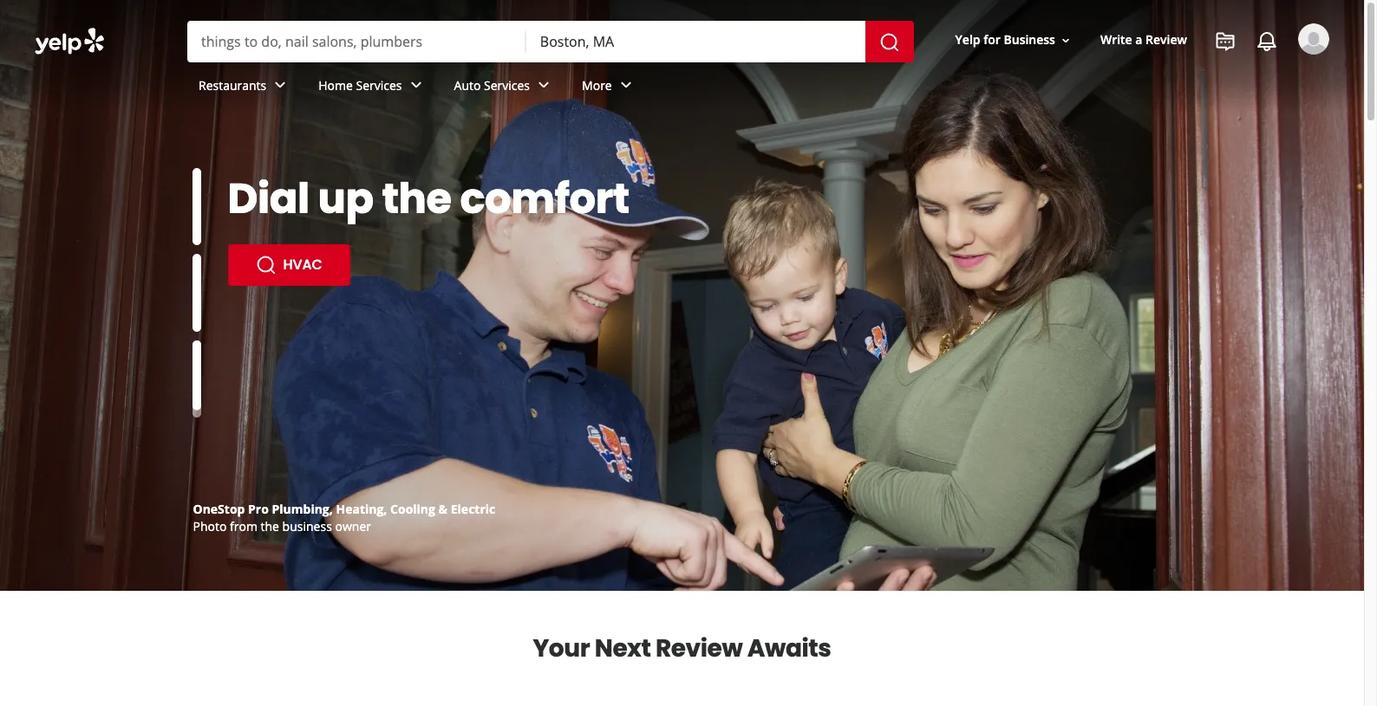 Task type: describe. For each thing, give the bounding box(es) containing it.
home
[[319, 77, 353, 93]]

3 select slide image from the top
[[192, 335, 201, 413]]

more link
[[568, 62, 650, 113]]

Find text field
[[201, 32, 512, 51]]

24 chevron down v2 image for auto services
[[534, 75, 554, 96]]

plumbing,
[[272, 501, 333, 518]]

auto services link
[[440, 62, 568, 113]]

write
[[1101, 32, 1133, 48]]

for
[[984, 32, 1001, 48]]

from
[[230, 519, 258, 535]]

projects image
[[1215, 31, 1236, 52]]

write a review link
[[1094, 25, 1194, 56]]

pro
[[248, 501, 269, 518]]

1 select slide image from the top
[[192, 168, 201, 246]]

business categories element
[[185, 62, 1330, 113]]

dial
[[228, 170, 309, 228]]

your next review awaits
[[533, 632, 831, 666]]

review for a
[[1146, 32, 1187, 48]]

services for home services
[[356, 77, 402, 93]]

search image
[[879, 32, 900, 53]]

next
[[595, 632, 651, 666]]

2 select slide image from the top
[[192, 254, 201, 332]]

your
[[533, 632, 590, 666]]

more
[[582, 77, 612, 93]]

owner
[[335, 519, 371, 535]]

home services
[[319, 77, 402, 93]]

yelp for business button
[[949, 25, 1080, 56]]

the inside onestop pro plumbing, heating, cooling & electric photo from the business owner
[[261, 519, 279, 535]]

explore banner section banner
[[0, 0, 1364, 592]]

auto services
[[454, 77, 530, 93]]

restaurants link
[[185, 62, 305, 113]]

24 chevron down v2 image for home services
[[406, 75, 426, 96]]

cooling
[[390, 501, 435, 518]]



Task type: vqa. For each thing, say whether or not it's contained in the screenshot.
Chicken Wings
no



Task type: locate. For each thing, give the bounding box(es) containing it.
1 horizontal spatial services
[[484, 77, 530, 93]]

1 vertical spatial the
[[261, 519, 279, 535]]

review
[[1146, 32, 1187, 48], [656, 632, 743, 666]]

1 none field from the left
[[201, 32, 512, 51]]

24 chevron down v2 image inside home services link
[[406, 75, 426, 96]]

0 horizontal spatial 24 chevron down v2 image
[[406, 75, 426, 96]]

0 horizontal spatial none field
[[201, 32, 512, 51]]

heating,
[[336, 501, 387, 518]]

Near text field
[[540, 32, 851, 51]]

24 chevron down v2 image inside auto services link
[[534, 75, 554, 96]]

a
[[1136, 32, 1143, 48]]

&
[[439, 501, 448, 518]]

2 none field from the left
[[540, 32, 851, 51]]

electric
[[451, 501, 496, 518]]

services right auto
[[484, 77, 530, 93]]

write a review
[[1101, 32, 1187, 48]]

none field up business categories element
[[540, 32, 851, 51]]

24 chevron down v2 image
[[270, 75, 291, 96]]

none field the find
[[201, 32, 512, 51]]

yelp for business
[[956, 32, 1056, 48]]

review right a
[[1146, 32, 1187, 48]]

dial up the comfort
[[228, 170, 630, 228]]

the down "pro"
[[261, 519, 279, 535]]

user actions element
[[942, 22, 1354, 128]]

review for next
[[656, 632, 743, 666]]

16 chevron down v2 image
[[1059, 34, 1073, 47]]

yelp
[[956, 32, 981, 48]]

1 vertical spatial select slide image
[[192, 254, 201, 332]]

comfort
[[460, 170, 630, 228]]

0 vertical spatial the
[[382, 170, 452, 228]]

select slide image
[[192, 168, 201, 246], [192, 254, 201, 332], [192, 335, 201, 413]]

1 horizontal spatial none field
[[540, 32, 851, 51]]

24 chevron down v2 image right auto services
[[534, 75, 554, 96]]

services right home
[[356, 77, 402, 93]]

1 horizontal spatial the
[[382, 170, 452, 228]]

services for auto services
[[484, 77, 530, 93]]

None field
[[201, 32, 512, 51], [540, 32, 851, 51]]

review inside user actions element
[[1146, 32, 1187, 48]]

onestop pro plumbing, heating, cooling & electric link
[[193, 501, 496, 518]]

24 chevron down v2 image right more
[[616, 75, 636, 96]]

the right up
[[382, 170, 452, 228]]

hvac
[[283, 255, 322, 275]]

onestop pro plumbing, heating, cooling & electric photo from the business owner
[[193, 501, 496, 535]]

2 vertical spatial select slide image
[[192, 335, 201, 413]]

24 chevron down v2 image
[[406, 75, 426, 96], [534, 75, 554, 96], [616, 75, 636, 96]]

3 24 chevron down v2 image from the left
[[616, 75, 636, 96]]

awaits
[[748, 632, 831, 666]]

notifications image
[[1257, 31, 1278, 52]]

24 chevron down v2 image for more
[[616, 75, 636, 96]]

0 horizontal spatial the
[[261, 519, 279, 535]]

0 horizontal spatial services
[[356, 77, 402, 93]]

brad k. image
[[1299, 23, 1330, 55]]

photo
[[193, 519, 227, 535]]

1 horizontal spatial 24 chevron down v2 image
[[534, 75, 554, 96]]

2 24 chevron down v2 image from the left
[[534, 75, 554, 96]]

None search field
[[0, 0, 1364, 128], [187, 21, 917, 62], [0, 0, 1364, 128], [187, 21, 917, 62]]

24 chevron down v2 image left auto
[[406, 75, 426, 96]]

2 services from the left
[[484, 77, 530, 93]]

hvac link
[[228, 245, 350, 286]]

business
[[282, 519, 332, 535]]

0 horizontal spatial review
[[656, 632, 743, 666]]

0 vertical spatial review
[[1146, 32, 1187, 48]]

24 search v2 image
[[255, 255, 276, 276]]

1 horizontal spatial review
[[1146, 32, 1187, 48]]

2 horizontal spatial 24 chevron down v2 image
[[616, 75, 636, 96]]

1 services from the left
[[356, 77, 402, 93]]

home services link
[[305, 62, 440, 113]]

auto
[[454, 77, 481, 93]]

onestop
[[193, 501, 245, 518]]

24 chevron down v2 image inside 'more' link
[[616, 75, 636, 96]]

services
[[356, 77, 402, 93], [484, 77, 530, 93]]

0 vertical spatial select slide image
[[192, 168, 201, 246]]

up
[[318, 170, 374, 228]]

none field up the home services at the left top of page
[[201, 32, 512, 51]]

restaurants
[[199, 77, 266, 93]]

review right 'next'
[[656, 632, 743, 666]]

1 24 chevron down v2 image from the left
[[406, 75, 426, 96]]

1 vertical spatial review
[[656, 632, 743, 666]]

the
[[382, 170, 452, 228], [261, 519, 279, 535]]

business
[[1004, 32, 1056, 48]]

none field near
[[540, 32, 851, 51]]



